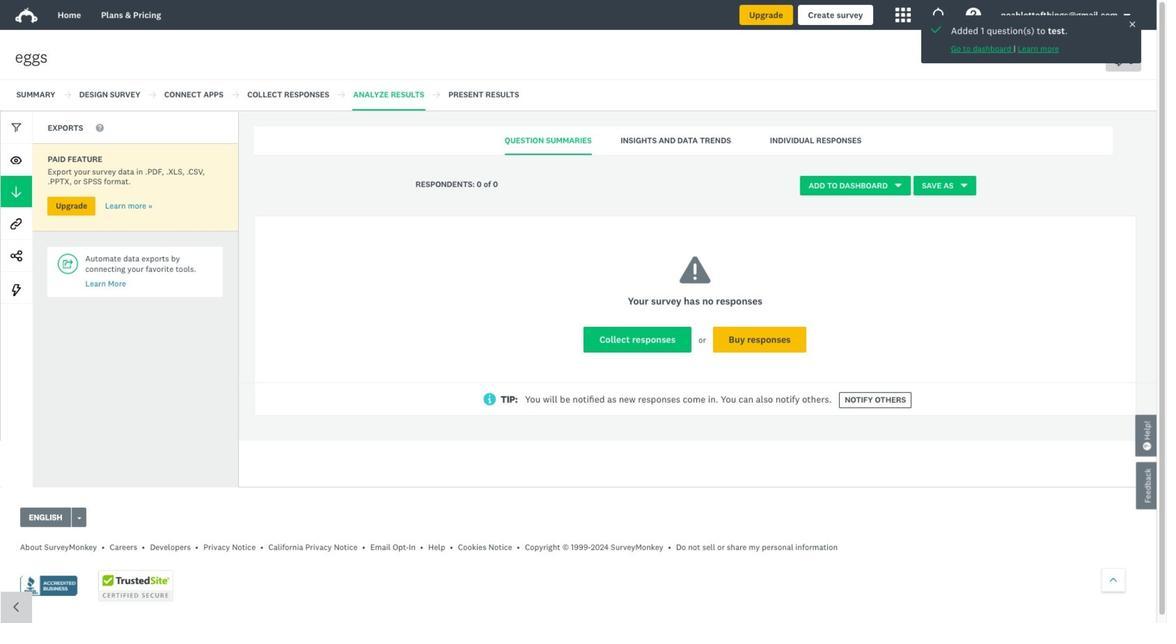 Task type: locate. For each thing, give the bounding box(es) containing it.
1 horizontal spatial products icon image
[[931, 8, 946, 23]]

help icon image
[[966, 8, 981, 23]]

products icon image
[[896, 8, 911, 23], [931, 8, 946, 23]]

trustedsite helps keep you safe from identity theft, credit card fraud, spyware, spam, viruses and online scams image
[[98, 571, 174, 602]]

0 horizontal spatial products icon image
[[896, 8, 911, 23]]



Task type: describe. For each thing, give the bounding box(es) containing it.
2 products icon image from the left
[[931, 8, 946, 23]]

share icon image
[[11, 250, 22, 262]]

surveymonkey logo image
[[15, 8, 38, 23]]

1 products icon image from the left
[[896, 8, 911, 23]]



Task type: vqa. For each thing, say whether or not it's contained in the screenshot.
first Products Icon from left
yes



